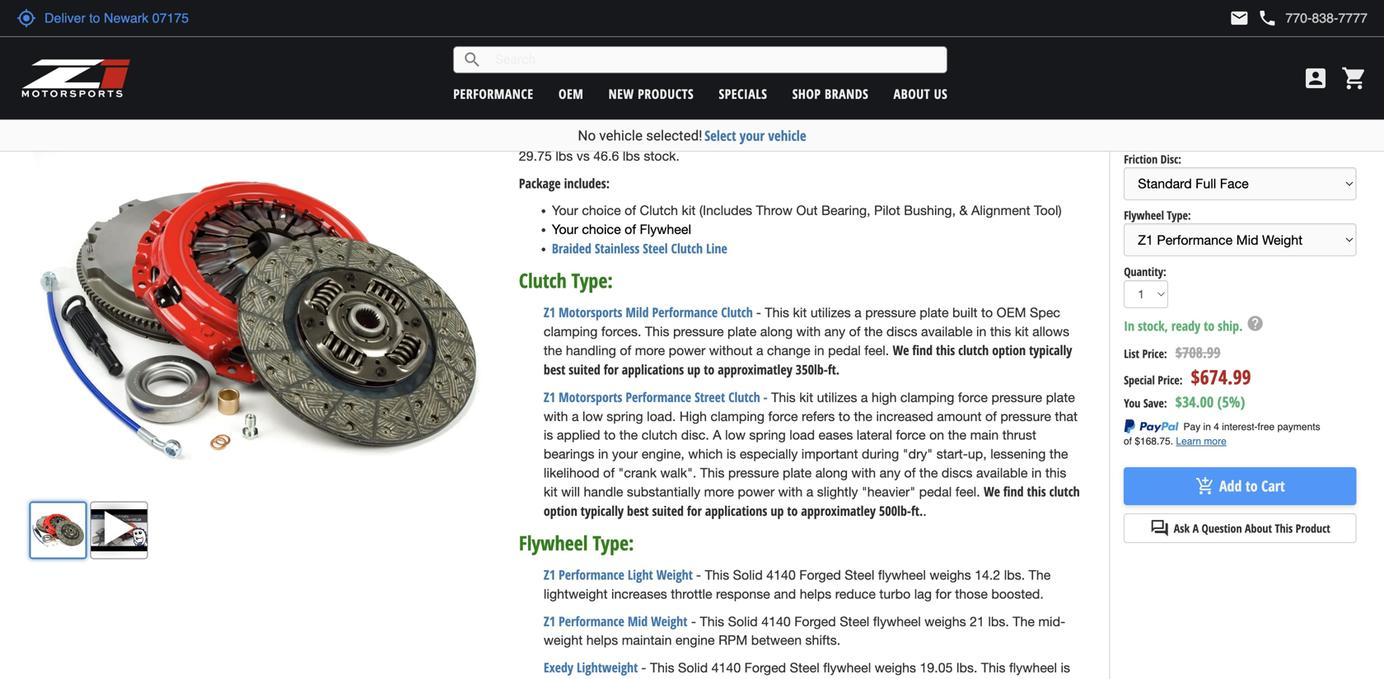 Task type: describe. For each thing, give the bounding box(es) containing it.
most
[[837, 111, 867, 126]]

0 horizontal spatial options
[[715, 110, 758, 126]]

excess
[[870, 679, 912, 679]]

steel for mid-
[[840, 614, 870, 629]]

flywheel for 19.05
[[824, 660, 871, 676]]

applications for e find this clutch option typically best suited for applications up to approximatley 500lb-ft.
[[705, 502, 768, 520]]

2 choice from the top
[[582, 222, 621, 237]]

response
[[716, 586, 771, 602]]

you inside the (learn more about the ultimate frontier giveaway) available options: please review the product description if you are unsure about any of the options below.
[[1316, 57, 1334, 70]]

z1 motorsports performance street clutch - link
[[544, 388, 768, 406]]

4140 for z1 performance mid weight
[[762, 614, 791, 629]]

clutch type:
[[519, 267, 613, 294]]

g35s
[[742, 92, 773, 107]]

start-
[[937, 446, 968, 462]]

up for e find this clutch option typically best suited for applications up to approximatley 500lb-ft.
[[771, 502, 784, 520]]

this up noise
[[982, 660, 1006, 676]]

spring inside a low spring load eases lateral force on the main thrust bearings in your engine, which is especially important during "dry" start-up, lessening the likelihood of "crank walk".
[[750, 428, 786, 443]]

the for - this solid 4140 forged steel flywheel weighs 21 lbs. the mid- weight helps maintain engine rpm between shifts.
[[1013, 614, 1035, 629]]

the for - this solid 4140 forged steel flywheel weighs 14.2 lbs. the lightweight increases throttle response and helps reduce turbo lag for those boosted.
[[1029, 568, 1051, 583]]

kit left allows on the right top
[[1015, 324, 1029, 339]]

power inside "this pressure plate along with any of the discs available in this kit will handle substantially more power with a slightly "heavier" pedal feel."
[[738, 484, 775, 500]]

at
[[592, 130, 604, 145]]

the down the amount
[[948, 428, 967, 443]]

exedy
[[544, 659, 574, 676]]

to right assembly
[[1059, 130, 1070, 145]]

specials link
[[719, 85, 768, 103]]

with inside this kit utilizes a high clamping force pressure plate with a low spring load. high clamping force refers to the increased amount of pressure that is applied to the clutch disc.
[[544, 409, 568, 424]]

performance up lightweight
[[559, 566, 625, 584]]

in stock, ready to ship. help
[[1124, 315, 1265, 334]]

and inside , most forced induction applications up to 500ft-lb tq.  at the same time reducing the total weight of the clutch and flywheel assembly to 29.75 lbs vs 46.6 lbs stock.
[[922, 130, 944, 145]]

help inside - this solid 4140 forged steel flywheel weighs 19.05 lbs. this flywheel is lighter than stock but still heavy enough to help reduce excess transmission noise (chatter).
[[797, 679, 822, 679]]

ft. for 350lb-
[[828, 361, 840, 378]]

to up 'eases'
[[839, 409, 851, 424]]

1 vertical spatial about
[[894, 85, 931, 103]]

flywheel up (chatter).
[[1010, 660, 1058, 676]]

choose
[[787, 110, 830, 126]]

about
[[1160, 72, 1187, 85]]

available inside - this kit utilizes a pressure plate built to oem spec clamping forces. this pressure plate along with any of the discs available in this kit allows the handling of more power without a change in pedal feel.
[[922, 324, 973, 339]]

clutch inside e find this clutch option typically best suited for applications up to approximatley 500lb-ft.
[[1050, 483, 1080, 500]]

more
[[1152, 9, 1172, 22]]

power inside - this kit utilizes a pressure plate built to oem spec clamping forces. this pressure plate along with any of the discs available in this kit allows the handling of more power without a change in pedal feel.
[[669, 343, 706, 358]]

for for e find this clutch option typically best suited for applications up to approximatley 500lb-ft.
[[687, 502, 702, 520]]

this up change
[[765, 305, 790, 320]]

applications inside , most forced induction applications up to 500ft-lb tq.  at the same time reducing the total weight of the clutch and flywheel assembly to 29.75 lbs vs 46.6 lbs stock.
[[970, 111, 1041, 126]]

(learn more about the ultimate frontier giveaway) available options: please review the product description if you are unsure about any of the options below.
[[1124, 9, 1352, 85]]

same
[[630, 130, 662, 145]]

induction
[[912, 111, 966, 126]]

vs
[[577, 148, 590, 164]]

kit inside "this pressure plate along with any of the discs available in this kit will handle substantially more power with a slightly "heavier" pedal feel."
[[544, 484, 558, 500]]

important
[[802, 446, 859, 462]]

"crank
[[619, 465, 657, 480]]

reduce inside - this solid 4140 forged steel flywheel weighs 14.2 lbs. the lightweight increases throttle response and helps reduce turbo lag for those boosted.
[[836, 586, 876, 602]]

(chatter).
[[1029, 679, 1081, 679]]

main
[[971, 428, 999, 443]]

with down during in the bottom right of the page
[[852, 465, 876, 480]]

change
[[767, 343, 811, 358]]

discs inside - this kit utilizes a pressure plate built to oem spec clamping forces. this pressure plate along with any of the discs available in this kit allows the handling of more power without a change in pedal feel.
[[887, 324, 918, 339]]

1 choice from the top
[[582, 203, 621, 218]]

the up 'time reducing'
[[692, 110, 711, 126]]

a right without
[[757, 343, 764, 358]]

19.05
[[920, 660, 953, 676]]

along inside "this pressure plate along with any of the discs available in this kit will handle substantially more power with a slightly "heavier" pedal feel."
[[816, 465, 848, 480]]

the up lateral
[[854, 409, 873, 424]]

allows
[[1033, 324, 1070, 339]]

available inside "this pressure plate along with any of the discs available in this kit will handle substantially more power with a slightly "heavier" pedal feel."
[[977, 465, 1028, 480]]

flywheel inside , most forced induction applications up to 500ft-lb tq.  at the same time reducing the total weight of the clutch and flywheel assembly to 29.75 lbs vs 46.6 lbs stock.
[[947, 130, 995, 145]]

this down z1 motorsports mild performance clutch link
[[645, 324, 670, 339]]

pedal inside "this pressure plate along with any of the discs available in this kit will handle substantially more power with a slightly "heavier" pedal feel."
[[920, 484, 952, 500]]

forces.
[[602, 324, 642, 339]]

options inside the (learn more about the ultimate frontier giveaway) available options: please review the product description if you are unsure about any of the options below.
[[1241, 72, 1277, 85]]

during
[[862, 446, 900, 462]]

is inside this kit utilizes a high clamping force pressure plate with a low spring load. high clamping force refers to the increased amount of pressure that is applied to the clutch disc.
[[544, 428, 553, 443]]

find for 500lb-
[[1004, 483, 1024, 500]]

the right at
[[608, 130, 627, 145]]

up for e find this clutch option typically best suited for applications up to approximatley 350lb-ft.
[[688, 361, 701, 378]]

force for clamping
[[959, 390, 988, 405]]

in up 350lb-
[[815, 343, 825, 358]]

0 vertical spatial type:
[[1167, 207, 1192, 223]]

- down change
[[764, 388, 768, 406]]

weight inside , most forced induction applications up to 500ft-lb tq.  at the same time reducing the total weight of the clutch and flywheel assembly to 29.75 lbs vs 46.6 lbs stock.
[[802, 130, 841, 145]]

the up "crank at the left
[[620, 428, 638, 443]]

add_shopping_cart add to cart
[[1196, 476, 1286, 496]]

about us link
[[894, 85, 948, 103]]

bearings
[[544, 446, 595, 462]]

lightweight
[[544, 586, 608, 602]]

and up depending on the options you choose
[[716, 92, 738, 107]]

4140 for exedy lightweight
[[712, 660, 741, 676]]

performance right mild
[[652, 303, 718, 321]]

weighs inside - this solid 4140 forged steel flywheel weighs 14.2 lbs. the lightweight increases throttle response and helps reduce turbo lag for those boosted.
[[930, 568, 972, 583]]

z1 performance light weight link
[[544, 566, 696, 584]]

2 your from the top
[[552, 222, 579, 237]]

the down the product
[[1223, 72, 1238, 85]]

"dry"
[[903, 446, 933, 462]]

clutch inside this kit utilizes a high clamping force pressure plate with a low spring load. high clamping force refers to the increased amount of pressure that is applied to the clutch disc.
[[642, 428, 678, 443]]

z1 motorsports mild performance clutch link
[[544, 303, 753, 321]]

'03
[[623, 92, 641, 107]]

low inside this kit utilizes a high clamping force pressure plate with a low spring load. high clamping force refers to the increased amount of pressure that is applied to the clutch disc.
[[583, 409, 603, 424]]

this kit utilizes a high clamping force pressure plate with a low spring load. high clamping force refers to the increased amount of pressure that is applied to the clutch disc.
[[544, 390, 1078, 443]]

kit inside this kit utilizes a high clamping force pressure plate with a low spring load. high clamping force refers to the increased amount of pressure that is applied to the clutch disc.
[[800, 390, 814, 405]]

special price: $674.99 you save: $34.00 (5%)
[[1124, 364, 1252, 412]]

to inside the e find this clutch option typically best suited for applications up to approximatley 350lb-ft.
[[704, 361, 715, 378]]

handle
[[584, 484, 624, 500]]

oem inside - this kit utilizes a pressure plate built to oem spec clamping forces. this pressure plate along with any of the discs available in this kit allows the handling of more power without a change in pedal feel.
[[997, 305, 1027, 320]]

any inside - this kit utilizes a pressure plate built to oem spec clamping forces. this pressure plate along with any of the discs available in this kit allows the handling of more power without a change in pedal feel.
[[825, 324, 846, 339]]

to right applied
[[604, 428, 616, 443]]

of inside , most forced induction applications up to 500ft-lb tq.  at the same time reducing the total weight of the clutch and flywheel assembly to 29.75 lbs vs 46.6 lbs stock.
[[845, 130, 856, 145]]

this inside "this pressure plate along with any of the discs available in this kit will handle substantially more power with a slightly "heavier" pedal feel."
[[1046, 465, 1067, 480]]

if
[[1308, 57, 1313, 70]]

load
[[790, 428, 815, 443]]

clamping inside - this kit utilizes a pressure plate built to oem spec clamping forces. this pressure plate along with any of the discs available in this kit allows the handling of more power without a change in pedal feel.
[[544, 324, 598, 339]]

for for e find this clutch option typically best suited for applications up to approximatley 350lb-ft.
[[604, 361, 619, 378]]

this inside - this solid 4140 forged steel flywheel weighs 21 lbs. the mid- weight helps maintain engine rpm between shifts.
[[700, 614, 725, 629]]

spec
[[1030, 305, 1061, 320]]

forged for z1 performance mid weight
[[795, 614, 836, 629]]

.
[[923, 504, 927, 519]]

mail
[[1230, 8, 1250, 28]]

forged inside - this solid 4140 forged steel flywheel weighs 14.2 lbs. the lightweight increases throttle response and helps reduce turbo lag for those boosted.
[[800, 568, 841, 583]]

options:
[[1181, 29, 1230, 49]]

account_box
[[1303, 65, 1330, 91]]

lightweight
[[577, 659, 638, 676]]

feel. inside "this pressure plate along with any of the discs available in this kit will handle substantially more power with a slightly "heavier" pedal feel."
[[956, 484, 981, 500]]

this inside this kit utilizes a high clamping force pressure plate with a low spring load. high clamping force refers to the increased amount of pressure that is applied to the clutch disc.
[[772, 390, 796, 405]]

and up choose
[[777, 92, 799, 107]]

lessening
[[991, 446, 1046, 462]]

1 horizontal spatial flywheel type:
[[1124, 207, 1192, 223]]

boosted.
[[992, 586, 1044, 602]]

of inside a low spring load eases lateral force on the main thrust bearings in your engine, which is especially important during "dry" start-up, lessening the likelihood of "crank walk".
[[603, 465, 615, 480]]

typically for e find this clutch option typically best suited for applications up to approximatley 500lb-ft.
[[581, 502, 624, 520]]

2 lbs from the left
[[623, 148, 640, 164]]

specials
[[719, 85, 768, 103]]

2 horizontal spatial flywheel
[[1124, 207, 1165, 223]]

quantity:
[[1124, 264, 1167, 279]]

this inside question_answer ask a question about this product
[[1276, 520, 1293, 536]]

0 horizontal spatial flywheel
[[519, 530, 588, 556]]

total
[[772, 130, 798, 145]]

to right add
[[1246, 476, 1258, 496]]

shifts.
[[806, 633, 841, 648]]

the down options:
[[1193, 57, 1208, 70]]

of inside this kit utilizes a high clamping force pressure plate with a low spring load. high clamping force refers to the increased amount of pressure that is applied to the clutch disc.
[[986, 409, 997, 424]]

- this solid 4140 forged steel flywheel weighs 19.05 lbs. this flywheel is lighter than stock but still heavy enough to help reduce excess transmission noise (chatter).
[[544, 660, 1081, 679]]

clutch down braided
[[519, 267, 567, 294]]

lag
[[915, 586, 932, 602]]

mail link
[[1230, 8, 1250, 28]]

vehicle inside no vehicle selected! select your vehicle
[[600, 127, 643, 144]]

in inside a low spring load eases lateral force on the main thrust bearings in your engine, which is especially important during "dry" start-up, lessening the likelihood of "crank walk".
[[598, 446, 609, 462]]

power inside this package fits '03 - '06 350zs and g35s and is capable of holding the power of all naturally aspirated and,
[[951, 92, 988, 107]]

this up "but"
[[650, 660, 675, 676]]

aspirated
[[519, 111, 574, 126]]

weight inside - this solid 4140 forged steel flywheel weighs 21 lbs. the mid- weight helps maintain engine rpm between shifts.
[[544, 633, 583, 648]]

to inside - this kit utilizes a pressure plate built to oem spec clamping forces. this pressure plate along with any of the discs available in this kit allows the handling of more power without a change in pedal feel.
[[982, 305, 993, 320]]

of inside "this pressure plate along with any of the discs available in this kit will handle substantially more power with a slightly "heavier" pedal feel."
[[905, 465, 916, 480]]

z1 motorsports 350z g35 vq35de performance parts image
[[519, 4, 1084, 82]]

price: for $708.99
[[1143, 346, 1168, 361]]

$34.00
[[1176, 392, 1214, 412]]

z1 for z1 motorsports performance street clutch -
[[544, 388, 556, 406]]

in down the built
[[977, 324, 987, 339]]

pressure inside "this pressure plate along with any of the discs available in this kit will handle substantially more power with a slightly "heavier" pedal feel."
[[729, 465, 779, 480]]

1 vertical spatial type:
[[572, 267, 613, 294]]

clutch inside , most forced induction applications up to 500ft-lb tq.  at the same time reducing the total weight of the clutch and flywheel assembly to 29.75 lbs vs 46.6 lbs stock.
[[882, 130, 918, 145]]

clutch up without
[[721, 303, 753, 321]]

street
[[695, 388, 726, 406]]

any inside "this pressure plate along with any of the discs available in this kit will handle substantially more power with a slightly "heavier" pedal feel."
[[880, 465, 901, 480]]

line
[[706, 239, 728, 257]]

a inside "this pressure plate along with any of the discs available in this kit will handle substantially more power with a slightly "heavier" pedal feel."
[[807, 484, 814, 500]]

below.
[[1279, 72, 1311, 85]]

forged for exedy lightweight
[[745, 660, 786, 676]]

1 vertical spatial force
[[769, 409, 798, 424]]

best for e find this clutch option typically best suited for applications up to approximatley 350lb-ft.
[[544, 361, 566, 378]]

please
[[1124, 57, 1156, 70]]

product
[[1296, 520, 1331, 536]]

2 horizontal spatial clamping
[[901, 390, 955, 405]]

plate left the built
[[920, 305, 949, 320]]

that
[[1055, 409, 1078, 424]]

performance link
[[454, 85, 534, 103]]

0 vertical spatial your
[[740, 126, 765, 145]]

z1 for z1 performance light weight
[[544, 566, 556, 584]]

0 vertical spatial oem
[[559, 85, 584, 103]]

plate up without
[[728, 324, 757, 339]]

0 horizontal spatial you
[[762, 110, 783, 126]]

approximatley for 500lb-
[[801, 502, 876, 520]]

you
[[1124, 395, 1141, 411]]

motorsports for performance
[[559, 388, 623, 406]]

suited for e find this clutch option typically best suited for applications up to approximatley 500lb-ft.
[[652, 502, 684, 520]]

along inside - this kit utilizes a pressure plate built to oem spec clamping forces. this pressure plate along with any of the discs available in this kit allows the handling of more power without a change in pedal feel.
[[761, 324, 793, 339]]

- for and
[[696, 568, 702, 583]]

capable
[[816, 92, 863, 107]]

us
[[934, 85, 948, 103]]

a inside question_answer ask a question about this product
[[1193, 520, 1199, 536]]

applications for e find this clutch option typically best suited for applications up to approximatley 350lb-ft.
[[622, 361, 684, 378]]

brands
[[825, 85, 869, 103]]

more inside - this kit utilizes a pressure plate built to oem spec clamping forces. this pressure plate along with any of the discs available in this kit allows the handling of more power without a change in pedal feel.
[[635, 343, 665, 358]]

performance down lightweight
[[559, 612, 625, 630]]

more inside "this pressure plate along with any of the discs available in this kit will handle substantially more power with a slightly "heavier" pedal feel."
[[704, 484, 734, 500]]

shop
[[793, 85, 821, 103]]

a up the e find this clutch option typically best suited for applications up to approximatley 350lb-ft.
[[855, 305, 862, 320]]

to inside - this solid 4140 forged steel flywheel weighs 19.05 lbs. this flywheel is lighter than stock but still heavy enough to help reduce excess transmission noise (chatter).
[[782, 679, 794, 679]]

1 lbs from the left
[[556, 148, 573, 164]]

for inside - this solid 4140 forged steel flywheel weighs 14.2 lbs. the lightweight increases throttle response and helps reduce turbo lag for those boosted.
[[936, 586, 952, 602]]

w for 350lb-
[[893, 341, 903, 359]]

and inside - this solid 4140 forged steel flywheel weighs 14.2 lbs. the lightweight increases throttle response and helps reduce turbo lag for those boosted.
[[774, 586, 796, 602]]

clutch inside the e find this clutch option typically best suited for applications up to approximatley 350lb-ft.
[[959, 341, 989, 359]]

Search search field
[[482, 47, 947, 72]]

shop brands link
[[793, 85, 869, 103]]

500ft-
[[519, 130, 554, 145]]

fits
[[601, 92, 619, 107]]

in inside "this pressure plate along with any of the discs available in this kit will handle substantially more power with a slightly "heavier" pedal feel."
[[1032, 465, 1042, 480]]

350zs
[[676, 92, 712, 107]]

2 vertical spatial clamping
[[711, 409, 765, 424]]

clutch up braided stainless steel clutch line link
[[640, 203, 678, 218]]

question
[[1202, 520, 1243, 536]]

this inside the e find this clutch option typically best suited for applications up to approximatley 350lb-ft.
[[936, 341, 955, 359]]

solid for exedy lightweight
[[678, 660, 708, 676]]

still
[[672, 679, 692, 679]]

a left high
[[861, 390, 868, 405]]

this inside e find this clutch option typically best suited for applications up to approximatley 500lb-ft.
[[1027, 483, 1047, 500]]

alignment
[[972, 203, 1031, 218]]

to inside "in stock, ready to ship. help"
[[1204, 317, 1215, 334]]

ft. for 500lb-
[[912, 502, 923, 520]]

typically for e find this clutch option typically best suited for applications up to approximatley 350lb-ft.
[[1030, 341, 1073, 359]]

package
[[547, 92, 598, 107]]

the left handling at the left
[[544, 343, 562, 358]]

question_answer ask a question about this product
[[1151, 518, 1331, 538]]

option for e find this clutch option typically best suited for applications up to approximatley 500lb-ft.
[[544, 502, 578, 520]]

w for 500lb-
[[984, 483, 995, 500]]

my_location
[[16, 8, 36, 28]]

your inside a low spring load eases lateral force on the main thrust bearings in your engine, which is especially important during "dry" start-up, lessening the likelihood of "crank walk".
[[612, 446, 638, 462]]

lb
[[554, 130, 565, 145]]

the up high
[[865, 324, 883, 339]]

heavy
[[696, 679, 730, 679]]

plate inside "this pressure plate along with any of the discs available in this kit will handle substantially more power with a slightly "heavier" pedal feel."
[[783, 465, 812, 480]]

of inside the (learn more about the ultimate frontier giveaway) available options: please review the product description if you are unsure about any of the options below.
[[1210, 72, 1220, 85]]

z1 motorsports mild performance clutch
[[544, 303, 753, 321]]



Task type: locate. For each thing, give the bounding box(es) containing it.
kit left will at the left bottom of page
[[544, 484, 558, 500]]

pedal inside - this kit utilizes a pressure plate built to oem spec clamping forces. this pressure plate along with any of the discs available in this kit allows the handling of more power without a change in pedal feel.
[[828, 343, 861, 358]]

0 horizontal spatial weight
[[544, 633, 583, 648]]

2 vertical spatial applications
[[705, 502, 768, 520]]

clamping up handling at the left
[[544, 324, 598, 339]]

help inside "in stock, ready to ship. help"
[[1247, 315, 1265, 333]]

ft. inside the e find this clutch option typically best suited for applications up to approximatley 350lb-ft.
[[828, 361, 840, 378]]

up inside the e find this clutch option typically best suited for applications up to approximatley 350lb-ft.
[[688, 361, 701, 378]]

1 vertical spatial discs
[[942, 465, 973, 480]]

is up (chatter).
[[1061, 660, 1071, 676]]

and
[[716, 92, 738, 107], [777, 92, 799, 107], [922, 130, 944, 145], [774, 586, 796, 602]]

available
[[922, 324, 973, 339], [977, 465, 1028, 480]]

typically inside e find this clutch option typically best suited for applications up to approximatley 500lb-ft.
[[581, 502, 624, 520]]

suited down handling at the left
[[569, 361, 601, 378]]

1 horizontal spatial along
[[816, 465, 848, 480]]

the
[[1193, 57, 1208, 70], [1223, 72, 1238, 85], [929, 92, 947, 107], [692, 110, 711, 126], [608, 130, 627, 145], [750, 130, 769, 145], [860, 130, 878, 145], [865, 324, 883, 339], [544, 343, 562, 358], [854, 409, 873, 424], [620, 428, 638, 443], [948, 428, 967, 443], [1050, 446, 1069, 462], [920, 465, 938, 480]]

4140 inside - this solid 4140 forged steel flywheel weighs 19.05 lbs. this flywheel is lighter than stock but still heavy enough to help reduce excess transmission noise (chatter).
[[712, 660, 741, 676]]

- up throttle
[[696, 568, 702, 583]]

braided stainless steel clutch line link
[[552, 239, 728, 257]]

forged inside - this solid 4140 forged steel flywheel weighs 21 lbs. the mid- weight helps maintain engine rpm between shifts.
[[795, 614, 836, 629]]

applications inside e find this clutch option typically best suited for applications up to approximatley 500lb-ft.
[[705, 502, 768, 520]]

available down lessening
[[977, 465, 1028, 480]]

all
[[1007, 92, 1019, 107]]

available down the built
[[922, 324, 973, 339]]

in
[[1124, 317, 1135, 334]]

1 vertical spatial spring
[[750, 428, 786, 443]]

force inside a low spring load eases lateral force on the main thrust bearings in your engine, which is especially important during "dry" start-up, lessening the likelihood of "crank walk".
[[896, 428, 926, 443]]

0 vertical spatial the
[[1200, 9, 1214, 22]]

1 vertical spatial solid
[[728, 614, 758, 629]]

about inside the (learn more about the ultimate frontier giveaway) available options: please review the product description if you are unsure about any of the options below.
[[1175, 9, 1198, 22]]

flywheel up quantity:
[[1124, 207, 1165, 223]]

solid inside - this solid 4140 forged steel flywheel weighs 19.05 lbs. this flywheel is lighter than stock but still heavy enough to help reduce excess transmission noise (chatter).
[[678, 660, 708, 676]]

pedal up .
[[920, 484, 952, 500]]

0 vertical spatial weight
[[657, 566, 693, 584]]

weight up maintain
[[651, 612, 688, 630]]

- this solid 4140 forged steel flywheel weighs 14.2 lbs. the lightweight increases throttle response and helps reduce turbo lag for those boosted.
[[544, 568, 1051, 602]]

about right more
[[1175, 9, 1198, 22]]

kit (includes
[[682, 203, 753, 218]]

choice down includes:
[[582, 203, 621, 218]]

bearing,
[[822, 203, 871, 218]]

suited down substantially
[[652, 502, 684, 520]]

flywheel inside your choice of clutch kit (includes throw out bearing, pilot bushing, & alignment tool) your choice of flywheel braided stainless steel clutch line
[[640, 222, 692, 237]]

the down "dry" in the bottom of the page
[[920, 465, 938, 480]]

oem
[[559, 85, 584, 103], [997, 305, 1027, 320]]

1 vertical spatial options
[[715, 110, 758, 126]]

utilizes up refers
[[817, 390, 858, 405]]

0 vertical spatial helps
[[800, 586, 832, 602]]

about right 'question'
[[1245, 520, 1273, 536]]

search
[[463, 50, 482, 70]]

find for 350lb-
[[913, 341, 933, 359]]

mail phone
[[1230, 8, 1278, 28]]

plate inside this kit utilizes a high clamping force pressure plate with a low spring load. high clamping force refers to the increased amount of pressure that is applied to the clutch disc.
[[1046, 390, 1076, 405]]

this inside - this solid 4140 forged steel flywheel weighs 14.2 lbs. the lightweight increases throttle response and helps reduce turbo lag for those boosted.
[[705, 568, 730, 583]]

1 vertical spatial your
[[612, 446, 638, 462]]

type: down disc: at the right of the page
[[1167, 207, 1192, 223]]

0 horizontal spatial power
[[669, 343, 706, 358]]

0 horizontal spatial approximatley
[[718, 361, 793, 378]]

- inside - this solid 4140 forged steel flywheel weighs 21 lbs. the mid- weight helps maintain engine rpm between shifts.
[[691, 614, 697, 629]]

lbs. inside - this solid 4140 forged steel flywheel weighs 21 lbs. the mid- weight helps maintain engine rpm between shifts.
[[989, 614, 1010, 629]]

kit up change
[[793, 305, 807, 320]]

2 motorsports from the top
[[559, 388, 623, 406]]

option for e find this clutch option typically best suited for applications up to approximatley 350lb-ft.
[[993, 341, 1026, 359]]

this inside - this kit utilizes a pressure plate built to oem spec clamping forces. this pressure plate along with any of the discs available in this kit allows the handling of more power without a change in pedal feel.
[[991, 324, 1012, 339]]

with inside - this kit utilizes a pressure plate built to oem spec clamping forces. this pressure plate along with any of the discs available in this kit allows the handling of more power without a change in pedal feel.
[[797, 324, 821, 339]]

0 horizontal spatial about
[[894, 85, 931, 103]]

clamping up increased
[[901, 390, 955, 405]]

0 vertical spatial forged
[[800, 568, 841, 583]]

plate up e find this clutch option typically best suited for applications up to approximatley 500lb-ft.
[[783, 465, 812, 480]]

the inside "this pressure plate along with any of the discs available in this kit will handle substantially more power with a slightly "heavier" pedal feel."
[[920, 465, 938, 480]]

especially
[[740, 446, 798, 462]]

2 vertical spatial solid
[[678, 660, 708, 676]]

1 horizontal spatial up
[[771, 502, 784, 520]]

1 horizontal spatial force
[[896, 428, 926, 443]]

typically inside the e find this clutch option typically best suited for applications up to approximatley 350lb-ft.
[[1030, 341, 1073, 359]]

a inside a low spring load eases lateral force on the main thrust bearings in your engine, which is especially important during "dry" start-up, lessening the likelihood of "crank walk".
[[713, 428, 722, 443]]

2 vertical spatial up
[[771, 502, 784, 520]]

walk".
[[661, 465, 697, 480]]

1 vertical spatial weight
[[651, 612, 688, 630]]

power down especially
[[738, 484, 775, 500]]

helps inside - this solid 4140 forged steel flywheel weighs 14.2 lbs. the lightweight increases throttle response and helps reduce turbo lag for those boosted.
[[800, 586, 832, 602]]

feel.
[[865, 343, 890, 358], [956, 484, 981, 500]]

frontier
[[1253, 9, 1283, 22]]

0 horizontal spatial your
[[612, 446, 638, 462]]

solid up still
[[678, 660, 708, 676]]

46.6
[[594, 148, 619, 164]]

likelihood
[[544, 465, 600, 480]]

z1 up the bearings
[[544, 388, 556, 406]]

forged up - this solid 4140 forged steel flywheel weighs 21 lbs. the mid- weight helps maintain engine rpm between shifts.
[[800, 568, 841, 583]]

0 vertical spatial price:
[[1143, 346, 1168, 361]]

clamping down street
[[711, 409, 765, 424]]

0 vertical spatial find
[[913, 341, 933, 359]]

type:
[[1167, 207, 1192, 223], [572, 267, 613, 294], [593, 530, 634, 556]]

0 vertical spatial available
[[922, 324, 973, 339]]

- for stock
[[642, 660, 647, 676]]

steel inside - this solid 4140 forged steel flywheel weighs 19.05 lbs. this flywheel is lighter than stock but still heavy enough to help reduce excess transmission noise (chatter).
[[790, 660, 820, 676]]

- up the engine
[[691, 614, 697, 629]]

1 vertical spatial find
[[1004, 483, 1024, 500]]

power left without
[[669, 343, 706, 358]]

pilot
[[875, 203, 901, 218]]

motorsports for mild
[[559, 303, 623, 321]]

suited
[[569, 361, 601, 378], [652, 502, 684, 520]]

are
[[1337, 57, 1352, 70]]

options up select
[[715, 110, 758, 126]]

0 horizontal spatial clamping
[[544, 324, 598, 339]]

flywheel down will at the left bottom of page
[[519, 530, 588, 556]]

along up change
[[761, 324, 793, 339]]

0 vertical spatial w
[[893, 341, 903, 359]]

high
[[680, 409, 707, 424]]

0 vertical spatial any
[[1190, 72, 1207, 85]]

assembly
[[999, 130, 1055, 145]]

to inside e find this clutch option typically best suited for applications up to approximatley 500lb-ft.
[[787, 502, 798, 520]]

approximatley for 350lb-
[[718, 361, 793, 378]]

1 horizontal spatial typically
[[1030, 341, 1073, 359]]

ultimate
[[1217, 9, 1250, 22]]

e down lessening
[[995, 483, 1001, 500]]

option inside e find this clutch option typically best suited for applications up to approximatley 500lb-ft.
[[544, 502, 578, 520]]

to right the built
[[982, 305, 993, 320]]

1 your from the top
[[552, 203, 579, 218]]

choice up stainless
[[582, 222, 621, 237]]

weighs for z1 performance mid weight
[[925, 614, 967, 629]]

vehicle down choose
[[768, 126, 807, 145]]

best inside e find this clutch option typically best suited for applications up to approximatley 500lb-ft.
[[627, 502, 649, 520]]

oem left "spec"
[[997, 305, 1027, 320]]

lighter
[[544, 679, 580, 679]]

the up induction
[[929, 92, 947, 107]]

find up increased
[[913, 341, 933, 359]]

no
[[578, 127, 596, 144]]

product
[[1211, 57, 1248, 70]]

1 horizontal spatial a
[[1193, 520, 1199, 536]]

force for lateral
[[896, 428, 926, 443]]

ft.
[[828, 361, 840, 378], [912, 502, 923, 520]]

z1 down clutch type:
[[544, 303, 556, 321]]

1 motorsports from the top
[[559, 303, 623, 321]]

the up options:
[[1200, 9, 1214, 22]]

clutch down forced
[[882, 130, 918, 145]]

weighs for exedy lightweight
[[875, 660, 917, 676]]

and down induction
[[922, 130, 944, 145]]

1 vertical spatial price:
[[1158, 372, 1183, 388]]

- inside this package fits '03 - '06 350zs and g35s and is capable of holding the power of all naturally aspirated and,
[[645, 92, 650, 107]]

in down applied
[[598, 446, 609, 462]]

1 vertical spatial lbs.
[[989, 614, 1010, 629]]

phone
[[1258, 8, 1278, 28]]

w down up,
[[984, 483, 995, 500]]

0 horizontal spatial feel.
[[865, 343, 890, 358]]

along down important
[[816, 465, 848, 480]]

naturally
[[1023, 92, 1073, 107]]

-
[[645, 92, 650, 107], [756, 305, 762, 320], [764, 388, 768, 406], [696, 568, 702, 583], [691, 614, 697, 629], [642, 660, 647, 676]]

1 horizontal spatial flywheel
[[640, 222, 692, 237]]

solid inside - this solid 4140 forged steel flywheel weighs 14.2 lbs. the lightweight increases throttle response and helps reduce turbo lag for those boosted.
[[733, 568, 763, 583]]

this left product
[[1276, 520, 1293, 536]]

forced
[[870, 111, 908, 126]]

&
[[960, 203, 968, 218]]

e find this clutch option typically best suited for applications up to approximatley 350lb-ft.
[[544, 341, 1073, 378]]

your up "crank at the left
[[612, 446, 638, 462]]

between
[[752, 633, 802, 648]]

e for 350lb-
[[903, 341, 910, 359]]

a
[[855, 305, 862, 320], [757, 343, 764, 358], [861, 390, 868, 405], [572, 409, 579, 424], [807, 484, 814, 500]]

select your vehicle link
[[705, 126, 807, 145]]

feel. inside - this kit utilizes a pressure plate built to oem spec clamping forces. this pressure plate along with any of the discs available in this kit allows the handling of more power without a change in pedal feel.
[[865, 343, 890, 358]]

utilizes inside this kit utilizes a high clamping force pressure plate with a low spring load. high clamping force refers to the increased amount of pressure that is applied to the clutch disc.
[[817, 390, 858, 405]]

performance
[[454, 85, 534, 103]]

1 vertical spatial oem
[[997, 305, 1027, 320]]

find inside e find this clutch option typically best suited for applications up to approximatley 500lb-ft.
[[1004, 483, 1024, 500]]

shop brands
[[793, 85, 869, 103]]

plate
[[920, 305, 949, 320], [728, 324, 757, 339], [1046, 390, 1076, 405], [783, 465, 812, 480]]

option
[[993, 341, 1026, 359], [544, 502, 578, 520]]

the inside - this solid 4140 forged steel flywheel weighs 21 lbs. the mid- weight helps maintain engine rpm between shifts.
[[1013, 614, 1035, 629]]

1 vertical spatial approximatley
[[801, 502, 876, 520]]

1 horizontal spatial ft.
[[912, 502, 923, 520]]

2 z1 from the top
[[544, 388, 556, 406]]

1 vertical spatial helps
[[587, 633, 618, 648]]

e for 500lb-
[[995, 483, 1001, 500]]

0 vertical spatial pedal
[[828, 343, 861, 358]]

is inside - this solid 4140 forged steel flywheel weighs 19.05 lbs. this flywheel is lighter than stock but still heavy enough to help reduce excess transmission noise (chatter).
[[1061, 660, 1071, 676]]

0 horizontal spatial w
[[893, 341, 903, 359]]

1 vertical spatial weight
[[544, 633, 583, 648]]

clutch left "line"
[[671, 239, 703, 257]]

(learn
[[1124, 9, 1149, 22]]

4140 inside - this solid 4140 forged steel flywheel weighs 21 lbs. the mid- weight helps maintain engine rpm between shifts.
[[762, 614, 791, 629]]

about us
[[894, 85, 948, 103]]

0 horizontal spatial pedal
[[828, 343, 861, 358]]

4 z1 from the top
[[544, 612, 556, 630]]

1 vertical spatial best
[[627, 502, 649, 520]]

phone link
[[1258, 8, 1368, 28]]

- inside - this solid 4140 forged steel flywheel weighs 19.05 lbs. this flywheel is lighter than stock but still heavy enough to help reduce excess transmission noise (chatter).
[[642, 660, 647, 676]]

0 horizontal spatial available
[[922, 324, 973, 339]]

depending
[[607, 110, 670, 126]]

any right the about
[[1190, 72, 1207, 85]]

1 horizontal spatial find
[[1004, 483, 1024, 500]]

weight up throttle
[[657, 566, 693, 584]]

1 vertical spatial flywheel type:
[[519, 530, 634, 556]]

w up high
[[893, 341, 903, 359]]

low inside a low spring load eases lateral force on the main thrust bearings in your engine, which is especially important during "dry" start-up, lessening the likelihood of "crank walk".
[[725, 428, 746, 443]]

price: for $674.99
[[1158, 372, 1183, 388]]

forged up shifts.
[[795, 614, 836, 629]]

1 vertical spatial low
[[725, 428, 746, 443]]

this
[[991, 324, 1012, 339], [936, 341, 955, 359], [1046, 465, 1067, 480], [1027, 483, 1047, 500]]

on inside a low spring load eases lateral force on the main thrust bearings in your engine, which is especially important during "dry" start-up, lessening the likelihood of "crank walk".
[[930, 428, 945, 443]]

0 vertical spatial about
[[1175, 9, 1198, 22]]

1 vertical spatial utilizes
[[817, 390, 858, 405]]

1 horizontal spatial weight
[[802, 130, 841, 145]]

1 horizontal spatial about
[[1175, 9, 1198, 22]]

1 vertical spatial pedal
[[920, 484, 952, 500]]

solid for z1 performance mid weight
[[728, 614, 758, 629]]

new products
[[609, 85, 694, 103]]

1 horizontal spatial vehicle
[[768, 126, 807, 145]]

1 vertical spatial e
[[995, 483, 1001, 500]]

lbs. up boosted.
[[1005, 568, 1026, 583]]

1 horizontal spatial w
[[984, 483, 995, 500]]

the down boosted.
[[1013, 614, 1035, 629]]

more down forces.
[[635, 343, 665, 358]]

any inside the (learn more about the ultimate frontier giveaway) available options: please review the product description if you are unsure about any of the options below.
[[1190, 72, 1207, 85]]

no vehicle selected! select your vehicle
[[578, 126, 807, 145]]

forged inside - this solid 4140 forged steel flywheel weighs 19.05 lbs. this flywheel is lighter than stock but still heavy enough to help reduce excess transmission noise (chatter).
[[745, 660, 786, 676]]

available
[[1124, 29, 1178, 49]]

steel for flywheel
[[790, 660, 820, 676]]

1 horizontal spatial oem
[[997, 305, 1027, 320]]

new products link
[[609, 85, 694, 103]]

- this kit utilizes a pressure plate built to oem spec clamping forces. this pressure plate along with any of the discs available in this kit allows the handling of more power without a change in pedal feel.
[[544, 305, 1070, 358]]

lbs. for exedy lightweight
[[957, 660, 978, 676]]

0 vertical spatial help
[[1247, 315, 1265, 333]]

weighs left the '21' on the right of page
[[925, 614, 967, 629]]

0 vertical spatial weighs
[[930, 568, 972, 583]]

best for e find this clutch option typically best suited for applications up to approximatley 500lb-ft.
[[627, 502, 649, 520]]

spring inside this kit utilizes a high clamping force pressure plate with a low spring load. high clamping force refers to the increased amount of pressure that is applied to the clutch disc.
[[607, 409, 644, 424]]

0 vertical spatial choice
[[582, 203, 621, 218]]

a right disc.
[[713, 428, 722, 443]]

the inside the (learn more about the ultimate frontier giveaway) available options: please review the product description if you are unsure about any of the options below.
[[1200, 9, 1214, 22]]

0 vertical spatial on
[[674, 110, 689, 126]]

4140 inside - this solid 4140 forged steel flywheel weighs 14.2 lbs. the lightweight increases throttle response and helps reduce turbo lag for those boosted.
[[767, 568, 796, 583]]

which
[[689, 446, 723, 462]]

this up throttle
[[705, 568, 730, 583]]

solid
[[733, 568, 763, 583], [728, 614, 758, 629], [678, 660, 708, 676]]

up inside , most forced induction applications up to 500ft-lb tq.  at the same time reducing the total weight of the clutch and flywheel assembly to 29.75 lbs vs 46.6 lbs stock.
[[1045, 111, 1060, 126]]

0 horizontal spatial on
[[674, 110, 689, 126]]

applications down all on the right of the page
[[970, 111, 1041, 126]]

handling
[[566, 343, 616, 358]]

flywheel for 21
[[874, 614, 921, 629]]

4140 up response at the bottom right of the page
[[767, 568, 796, 583]]

substantially
[[627, 484, 701, 500]]

flywheel
[[947, 130, 995, 145], [879, 568, 926, 583], [874, 614, 921, 629], [824, 660, 871, 676], [1010, 660, 1058, 676]]

reduce inside - this solid 4140 forged steel flywheel weighs 19.05 lbs. this flywheel is lighter than stock but still heavy enough to help reduce excess transmission noise (chatter).
[[826, 679, 867, 679]]

power
[[951, 92, 988, 107], [669, 343, 706, 358], [738, 484, 775, 500]]

force up the amount
[[959, 390, 988, 405]]

0 horizontal spatial lbs
[[556, 148, 573, 164]]

the inside this package fits '03 - '06 350zs and g35s and is capable of holding the power of all naturally aspirated and,
[[929, 92, 947, 107]]

- for plate
[[756, 305, 762, 320]]

this inside this package fits '03 - '06 350zs and g35s and is capable of holding the power of all naturally aspirated and,
[[519, 92, 544, 107]]

1 vertical spatial for
[[687, 502, 702, 520]]

0 vertical spatial best
[[544, 361, 566, 378]]

1 horizontal spatial option
[[993, 341, 1026, 359]]

reduce
[[836, 586, 876, 602], [826, 679, 867, 679]]

0 horizontal spatial option
[[544, 502, 578, 520]]

applications down the which at the bottom
[[705, 502, 768, 520]]

approximatley inside e find this clutch option typically best suited for applications up to approximatley 500lb-ft.
[[801, 502, 876, 520]]

exedy lightweight link
[[544, 659, 638, 676]]

weighs up those at the right bottom
[[930, 568, 972, 583]]

0 vertical spatial flywheel type:
[[1124, 207, 1192, 223]]

a up applied
[[572, 409, 579, 424]]

load.
[[647, 409, 676, 424]]

price: inside special price: $674.99 you save: $34.00 (5%)
[[1158, 372, 1183, 388]]

2 vertical spatial lbs.
[[957, 660, 978, 676]]

lbs. inside - this solid 4140 forged steel flywheel weighs 19.05 lbs. this flywheel is lighter than stock but still heavy enough to help reduce excess transmission noise (chatter).
[[957, 660, 978, 676]]

save:
[[1144, 395, 1168, 411]]

is inside a low spring load eases lateral force on the main thrust bearings in your engine, which is especially important during "dry" start-up, lessening the likelihood of "crank walk".
[[727, 446, 736, 462]]

performance up the load.
[[626, 388, 692, 406]]

weight for z1 performance light weight
[[657, 566, 693, 584]]

$674.99
[[1191, 364, 1252, 390]]

the down "that" at the right bottom
[[1050, 446, 1069, 462]]

with up change
[[797, 324, 821, 339]]

e inside the e find this clutch option typically best suited for applications up to approximatley 350lb-ft.
[[903, 341, 910, 359]]

- left '06
[[645, 92, 650, 107]]

applications inside the e find this clutch option typically best suited for applications up to approximatley 350lb-ft.
[[622, 361, 684, 378]]

0 vertical spatial motorsports
[[559, 303, 623, 321]]

2 horizontal spatial power
[[951, 92, 988, 107]]

this inside "this pressure plate along with any of the discs available in this kit will handle substantially more power with a slightly "heavier" pedal feel."
[[700, 465, 725, 480]]

of
[[1210, 72, 1220, 85], [866, 92, 878, 107], [991, 92, 1003, 107], [845, 130, 856, 145], [625, 203, 636, 218], [625, 222, 636, 237], [849, 324, 861, 339], [620, 343, 632, 358], [986, 409, 997, 424], [603, 465, 615, 480], [905, 465, 916, 480]]

low up especially
[[725, 428, 746, 443]]

2 horizontal spatial any
[[1190, 72, 1207, 85]]

- for engine
[[691, 614, 697, 629]]

low up applied
[[583, 409, 603, 424]]

for inside the e find this clutch option typically best suited for applications up to approximatley 350lb-ft.
[[604, 361, 619, 378]]

flywheel
[[1124, 207, 1165, 223], [640, 222, 692, 237], [519, 530, 588, 556]]

motorsports up forces.
[[559, 303, 623, 321]]

1 horizontal spatial your
[[740, 126, 765, 145]]

0 vertical spatial weight
[[802, 130, 841, 145]]

utilizes inside - this kit utilizes a pressure plate built to oem spec clamping forces. this pressure plate along with any of the discs available in this kit allows the handling of more power without a change in pedal feel.
[[811, 305, 851, 320]]

e find this clutch option typically best suited for applications up to approximatley 500lb-ft.
[[544, 483, 1080, 520]]

will
[[562, 484, 580, 500]]

rpm
[[719, 633, 748, 648]]

0 horizontal spatial along
[[761, 324, 793, 339]]

the inside - this solid 4140 forged steel flywheel weighs 14.2 lbs. the lightweight increases throttle response and helps reduce turbo lag for those boosted.
[[1029, 568, 1051, 583]]

to down 'naturally'
[[1064, 111, 1075, 126]]

mid-
[[1039, 614, 1066, 629]]

1 horizontal spatial low
[[725, 428, 746, 443]]

stock.
[[644, 148, 680, 164]]

lbs. inside - this solid 4140 forged steel flywheel weighs 14.2 lbs. the lightweight increases throttle response and helps reduce turbo lag for those boosted.
[[1005, 568, 1026, 583]]

steel for lightweight
[[845, 568, 875, 583]]

0 horizontal spatial helps
[[587, 633, 618, 648]]

price: right list
[[1143, 346, 1168, 361]]

1 z1 from the top
[[544, 303, 556, 321]]

1 vertical spatial option
[[544, 502, 578, 520]]

3 z1 from the top
[[544, 566, 556, 584]]

suited for e find this clutch option typically best suited for applications up to approximatley 350lb-ft.
[[569, 361, 601, 378]]

helps inside - this solid 4140 forged steel flywheel weighs 21 lbs. the mid- weight helps maintain engine rpm between shifts.
[[587, 633, 618, 648]]

best inside the e find this clutch option typically best suited for applications up to approximatley 350lb-ft.
[[544, 361, 566, 378]]

1 vertical spatial forged
[[795, 614, 836, 629]]

help down shifts.
[[797, 679, 822, 679]]

any up the e find this clutch option typically best suited for applications up to approximatley 350lb-ft.
[[825, 324, 846, 339]]

solid up 'rpm'
[[728, 614, 758, 629]]

clutch right street
[[729, 388, 761, 406]]

flywheel inside - this solid 4140 forged steel flywheel weighs 14.2 lbs. the lightweight increases throttle response and helps reduce turbo lag for those boosted.
[[879, 568, 926, 583]]

2 horizontal spatial for
[[936, 586, 952, 602]]

1 horizontal spatial best
[[627, 502, 649, 520]]

giveaway)
[[1286, 9, 1327, 22]]

0 vertical spatial you
[[1316, 57, 1334, 70]]

1 vertical spatial your
[[552, 222, 579, 237]]

with down a low spring load eases lateral force on the main thrust bearings in your engine, which is especially important during "dry" start-up, lessening the likelihood of "crank walk". on the bottom of page
[[779, 484, 803, 500]]

2 vertical spatial type:
[[593, 530, 634, 556]]

z1 for z1 motorsports mild performance clutch
[[544, 303, 556, 321]]

z1 motorsports logo image
[[21, 58, 131, 99]]

package includes:
[[519, 174, 610, 192]]

high
[[872, 390, 897, 405]]

z1 down lightweight
[[544, 612, 556, 630]]

z1 motorsports performance street clutch -
[[544, 388, 768, 406]]

the up boosted.
[[1029, 568, 1051, 583]]

you right if
[[1316, 57, 1334, 70]]

you
[[1316, 57, 1334, 70], [762, 110, 783, 126]]

(5%)
[[1218, 392, 1246, 412]]

1 horizontal spatial helps
[[800, 586, 832, 602]]

friction
[[1124, 151, 1158, 167]]

solid up response at the bottom right of the page
[[733, 568, 763, 583]]

up inside e find this clutch option typically best suited for applications up to approximatley 500lb-ft.
[[771, 502, 784, 520]]

0 vertical spatial force
[[959, 390, 988, 405]]

0 horizontal spatial e
[[903, 341, 910, 359]]

0 horizontal spatial force
[[769, 409, 798, 424]]

steel inside your choice of clutch kit (includes throw out bearing, pilot bushing, & alignment tool) your choice of flywheel braided stainless steel clutch line
[[643, 239, 668, 257]]

best up applied
[[544, 361, 566, 378]]

ft. down - this kit utilizes a pressure plate built to oem spec clamping forces. this pressure plate along with any of the discs available in this kit allows the handling of more power without a change in pedal feel.
[[828, 361, 840, 378]]

1 horizontal spatial applications
[[705, 502, 768, 520]]

the left the total
[[750, 130, 769, 145]]

find down lessening
[[1004, 483, 1024, 500]]

along
[[761, 324, 793, 339], [816, 465, 848, 480]]

discs inside "this pressure plate along with any of the discs available in this kit will handle substantially more power with a slightly "heavier" pedal feel."
[[942, 465, 973, 480]]

new
[[609, 85, 634, 103]]

about
[[1175, 9, 1198, 22], [894, 85, 931, 103], [1245, 520, 1273, 536]]

lbs. right the '21' on the right of page
[[989, 614, 1010, 629]]

z1 for z1 performance mid weight
[[544, 612, 556, 630]]

1 vertical spatial ft.
[[912, 502, 923, 520]]

those
[[955, 586, 988, 602]]

steel inside - this solid 4140 forged steel flywheel weighs 14.2 lbs. the lightweight increases throttle response and helps reduce turbo lag for those boosted.
[[845, 568, 875, 583]]

discs up high
[[887, 324, 918, 339]]

lbs. for z1 performance mid weight
[[989, 614, 1010, 629]]

0 vertical spatial applications
[[970, 111, 1041, 126]]

is inside this package fits '03 - '06 350zs and g35s and is capable of holding the power of all naturally aspirated and,
[[803, 92, 812, 107]]

pedal right change
[[828, 343, 861, 358]]

ready
[[1172, 317, 1201, 334]]

1 vertical spatial power
[[669, 343, 706, 358]]

about inside question_answer ask a question about this product
[[1245, 520, 1273, 536]]

the down most
[[860, 130, 878, 145]]

flywheel for 14.2
[[879, 568, 926, 583]]

2 horizontal spatial up
[[1045, 111, 1060, 126]]

forged
[[800, 568, 841, 583], [795, 614, 836, 629], [745, 660, 786, 676]]

1 vertical spatial choice
[[582, 222, 621, 237]]

best down substantially
[[627, 502, 649, 520]]

weight for z1 performance mid weight
[[651, 612, 688, 630]]

1 vertical spatial weighs
[[925, 614, 967, 629]]

approximatley down slightly
[[801, 502, 876, 520]]



Task type: vqa. For each thing, say whether or not it's contained in the screenshot.
Show
no



